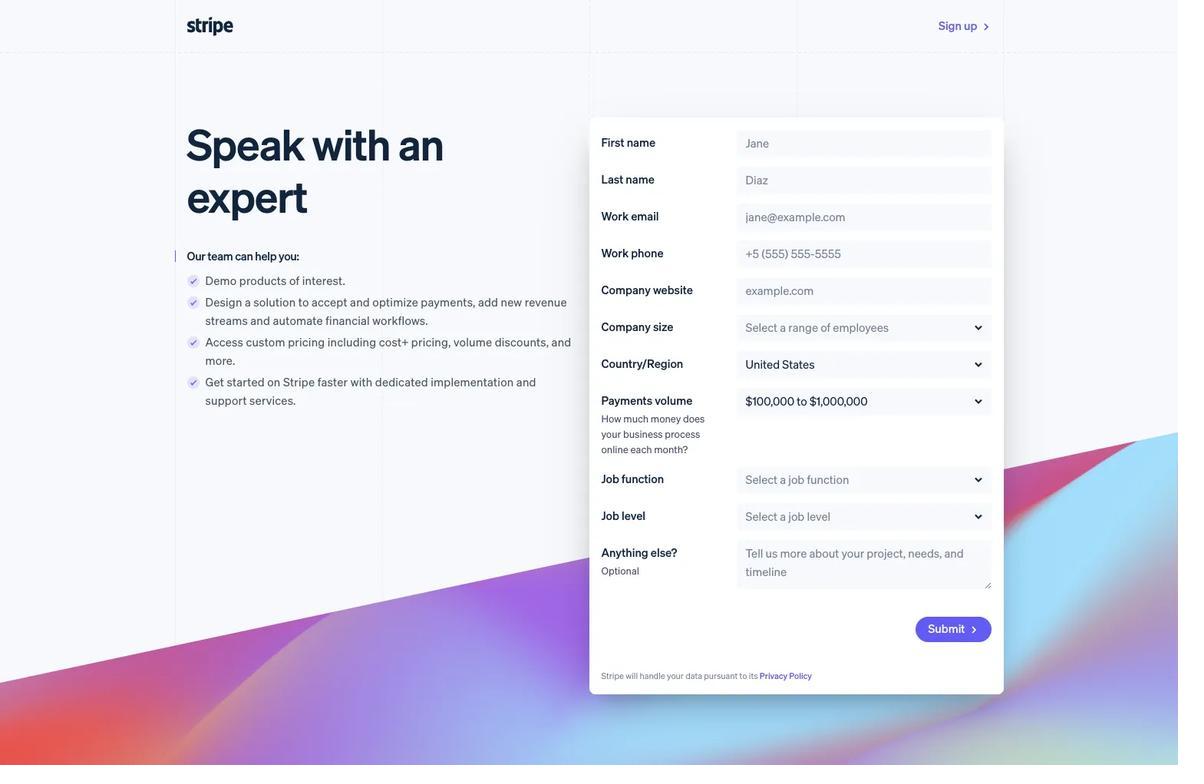 Task type: locate. For each thing, give the bounding box(es) containing it.
optimize
[[373, 294, 419, 310]]

with inside speak with an expert
[[312, 116, 391, 171]]

stripe will handle your data pursuant to its privacy policy
[[602, 671, 813, 681]]

workflows.
[[373, 313, 428, 328]]

your down how
[[602, 427, 622, 440]]

products
[[239, 273, 287, 288]]

speak
[[187, 116, 305, 171]]

0 horizontal spatial your
[[602, 427, 622, 440]]

help
[[255, 248, 277, 263]]

1 horizontal spatial stripe
[[602, 671, 624, 681]]

payments,
[[421, 294, 476, 310]]

our team can help you:
[[187, 248, 299, 263]]

online
[[602, 442, 629, 455]]

anything else?
[[602, 545, 678, 560]]

and down "discounts,"
[[517, 374, 537, 389]]

with inside get started on stripe faster with dedicated implementation and support services.
[[351, 374, 373, 389]]

streams
[[205, 313, 248, 328]]

with right faster
[[351, 374, 373, 389]]

0 horizontal spatial stripe
[[283, 374, 315, 389]]

and inside access custom pricing including cost+ pricing, volume discounts, and more.
[[552, 334, 572, 349]]

jane@example.com text field
[[737, 204, 992, 231]]

dedicated
[[375, 374, 428, 389]]

design
[[205, 294, 242, 310]]

and up financial
[[350, 294, 370, 310]]

policy
[[790, 671, 813, 681]]

design a solution to accept and optimize payments, add new revenue streams and automate financial workflows.
[[205, 294, 567, 328]]

solution
[[254, 294, 296, 310]]

to up automate
[[299, 294, 309, 310]]

work phone
[[602, 245, 664, 260]]

with left an
[[312, 116, 391, 171]]

to
[[299, 294, 309, 310], [740, 671, 748, 681]]

stripe left will
[[602, 671, 624, 681]]

job function
[[602, 471, 664, 486]]

0 vertical spatial stripe
[[283, 374, 315, 389]]

Tell us more about your project, needs, and timeline text field
[[737, 540, 992, 589]]

1 vertical spatial with
[[351, 374, 373, 389]]

can
[[235, 248, 253, 263]]

get
[[205, 374, 224, 389]]

with
[[312, 116, 391, 171], [351, 374, 373, 389]]

sign up link
[[939, 14, 992, 39]]

data
[[686, 671, 703, 681]]

demo
[[205, 273, 237, 288]]

1 vertical spatial your
[[667, 671, 684, 681]]

accept
[[312, 294, 348, 310]]

your
[[602, 427, 622, 440], [667, 671, 684, 681]]

0 vertical spatial with
[[312, 116, 391, 171]]

and right "discounts,"
[[552, 334, 572, 349]]

first name
[[602, 134, 656, 150]]

to left its
[[740, 671, 748, 681]]

its
[[749, 671, 758, 681]]

sign up
[[939, 18, 980, 33]]

0 vertical spatial to
[[299, 294, 309, 310]]

get started on stripe faster with dedicated implementation and support services.
[[205, 374, 537, 408]]

anything else? optional
[[602, 545, 678, 577]]

work email
[[602, 208, 659, 224]]

submit
[[929, 621, 968, 636]]

to inside design a solution to accept and optimize payments, add new revenue streams and automate financial workflows.
[[299, 294, 309, 310]]

stripe
[[283, 374, 315, 389], [602, 671, 624, 681]]

your left "data"
[[667, 671, 684, 681]]

cost+
[[379, 334, 409, 349]]

support
[[205, 392, 247, 408]]

pursuant
[[705, 671, 738, 681]]

team
[[208, 248, 233, 263]]

how
[[602, 412, 622, 425]]

our
[[187, 248, 206, 263]]

0 vertical spatial your
[[602, 427, 622, 440]]

example.com text field
[[737, 277, 992, 305]]

money
[[651, 412, 682, 425]]

services.
[[250, 392, 296, 408]]

submit button
[[917, 617, 992, 642]]

stripe right on
[[283, 374, 315, 389]]

job level
[[602, 508, 646, 523]]

and up "custom"
[[251, 313, 270, 328]]

discounts,
[[495, 334, 549, 349]]

and inside get started on stripe faster with dedicated implementation and support services.
[[517, 374, 537, 389]]

1 vertical spatial to
[[740, 671, 748, 681]]

each month?
[[631, 442, 688, 455]]

your inside payments volume how much money does your business process online each month?
[[602, 427, 622, 440]]

stripe inside get started on stripe faster with dedicated implementation and support services.
[[283, 374, 315, 389]]

privacy
[[760, 671, 788, 681]]

and
[[350, 294, 370, 310], [251, 313, 270, 328], [552, 334, 572, 349], [517, 374, 537, 389]]

0 horizontal spatial to
[[299, 294, 309, 310]]

1 horizontal spatial to
[[740, 671, 748, 681]]



Task type: describe. For each thing, give the bounding box(es) containing it.
access custom pricing including cost+ pricing, volume discounts, and more.
[[205, 334, 572, 368]]

process
[[665, 427, 701, 440]]

add
[[478, 294, 499, 310]]

country/region
[[602, 356, 684, 371]]

last name
[[602, 171, 655, 187]]

company size
[[602, 319, 674, 334]]

you:
[[279, 248, 299, 263]]

an
[[399, 116, 444, 171]]

1 horizontal spatial your
[[667, 671, 684, 681]]

custom
[[246, 334, 286, 349]]

pricing,
[[412, 334, 451, 349]]

started
[[227, 374, 265, 389]]

revenue
[[525, 294, 567, 310]]

business
[[624, 427, 663, 440]]

expert
[[187, 168, 308, 223]]

company website
[[602, 282, 693, 297]]

access
[[205, 334, 244, 349]]

does
[[684, 412, 705, 425]]

a
[[245, 294, 251, 310]]

much
[[624, 412, 649, 425]]

up
[[965, 18, 978, 33]]

implementation
[[431, 374, 514, 389]]

interest.
[[302, 273, 346, 288]]

including
[[328, 334, 377, 349]]

optional
[[602, 564, 640, 577]]

of
[[290, 273, 300, 288]]

financial
[[326, 313, 370, 328]]

automate
[[273, 313, 323, 328]]

speak with an expert
[[187, 116, 444, 223]]

privacy policy link
[[760, 671, 813, 681]]

new
[[501, 294, 523, 310]]

will
[[626, 671, 638, 681]]

1 vertical spatial stripe
[[602, 671, 624, 681]]

more.
[[205, 353, 235, 368]]

volume
[[454, 334, 493, 349]]

demo products of interest.
[[205, 273, 346, 288]]

payments volume
[[602, 392, 693, 408]]

faster
[[318, 374, 348, 389]]

stripe logo image
[[187, 17, 233, 36]]

handle
[[640, 671, 666, 681]]

Diaz text field
[[737, 167, 992, 194]]

payments volume how much money does your business process online each month?
[[602, 392, 705, 455]]

on
[[267, 374, 281, 389]]

sign
[[939, 18, 962, 33]]

stripe logo link
[[184, 14, 236, 39]]

pricing
[[288, 334, 325, 349]]

Jane text field
[[737, 130, 992, 157]]



Task type: vqa. For each thing, say whether or not it's contained in the screenshot.
Stripe in get started on stripe faster with dedicated implementation and support services.
yes



